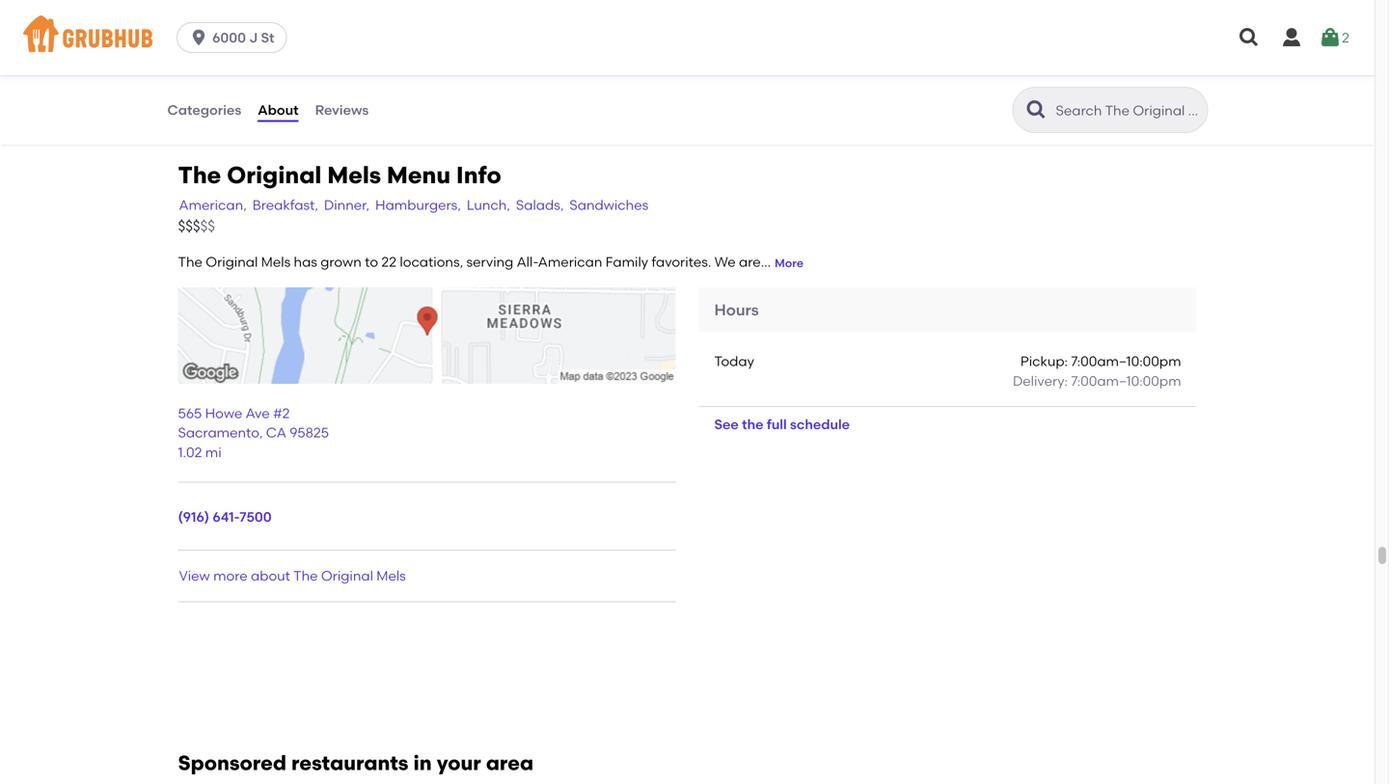 Task type: vqa. For each thing, say whether or not it's contained in the screenshot.
Today
yes



Task type: describe. For each thing, give the bounding box(es) containing it.
american,
[[179, 197, 247, 213]]

see the full schedule
[[714, 416, 850, 433]]

all-
[[517, 254, 538, 270]]

dinner, button
[[323, 195, 370, 216]]

sponsored
[[178, 751, 286, 776]]

serving
[[466, 254, 513, 270]]

the original mels menu info
[[178, 161, 501, 189]]

area
[[486, 751, 534, 776]]

view
[[179, 568, 210, 584]]

about button
[[257, 75, 300, 145]]

american, button
[[178, 195, 248, 216]]

sacramento
[[178, 425, 259, 441]]

lunch, button
[[466, 195, 511, 216]]

$$$$$
[[178, 217, 215, 235]]

2 button
[[1319, 20, 1349, 55]]

the original mels has grown to 22 locations, serving all-american family favorites. we are ... more
[[178, 254, 804, 270]]

are
[[739, 254, 761, 270]]

your
[[437, 751, 481, 776]]

565 howe ave #2 sacramento , ca 95825 1.02 mi
[[178, 405, 329, 461]]

we
[[715, 254, 736, 270]]

american
[[538, 254, 602, 270]]

delivery:
[[1013, 373, 1068, 389]]

mels specialty sandwiches
[[166, 21, 260, 57]]

original for the original mels menu info
[[227, 161, 322, 189]]

more
[[213, 568, 248, 584]]

mi
[[205, 444, 222, 461]]

menu
[[387, 161, 451, 189]]

...
[[761, 254, 771, 270]]

american, breakfast, dinner, hamburgers, lunch, salads, sandwiches
[[179, 197, 648, 213]]

the for the original mels menu info
[[178, 161, 221, 189]]

2
[[1342, 29, 1349, 46]]

565
[[178, 405, 202, 421]]

more button
[[775, 255, 804, 272]]

today
[[714, 353, 754, 369]]

hamburgers, button
[[374, 195, 462, 216]]

info
[[456, 161, 501, 189]]

mels inside mels specialty sandwiches
[[166, 21, 196, 37]]

salads,
[[516, 197, 564, 213]]

6000
[[212, 29, 246, 46]]

6000 j st
[[212, 29, 274, 46]]

2 vertical spatial original
[[321, 568, 373, 584]]

dinner,
[[324, 197, 369, 213]]

favorites.
[[652, 254, 711, 270]]

sandwiches inside mels specialty sandwiches
[[166, 41, 245, 57]]

locations,
[[400, 254, 463, 270]]

1 7:00am–10:00pm from the top
[[1071, 353, 1181, 369]]

specialty
[[199, 21, 260, 37]]



Task type: locate. For each thing, give the bounding box(es) containing it.
svg image
[[1280, 26, 1303, 49], [189, 28, 208, 47]]

svg image inside 6000 j st button
[[189, 28, 208, 47]]

1.02
[[178, 444, 202, 461]]

the for the original mels has grown to 22 locations, serving all-american family favorites. we are ... more
[[178, 254, 203, 270]]

categories button
[[166, 75, 242, 145]]

(916) 641-7500
[[178, 509, 272, 525]]

7:00am–10:00pm right delivery:
[[1071, 373, 1181, 389]]

j
[[249, 29, 258, 46]]

0 vertical spatial the
[[178, 161, 221, 189]]

$$$
[[178, 217, 200, 235]]

0 horizontal spatial svg image
[[1238, 26, 1261, 49]]

sandwiches down specialty
[[166, 41, 245, 57]]

95825
[[290, 425, 329, 441]]

reviews
[[315, 102, 369, 118]]

see
[[714, 416, 739, 433]]

2 vertical spatial the
[[293, 568, 318, 584]]

hours
[[714, 300, 759, 319]]

7:00am–10:00pm
[[1071, 353, 1181, 369], [1071, 373, 1181, 389]]

2 svg image from the left
[[1319, 26, 1342, 49]]

#2
[[273, 405, 290, 421]]

the
[[178, 161, 221, 189], [178, 254, 203, 270], [293, 568, 318, 584]]

the up american,
[[178, 161, 221, 189]]

22
[[381, 254, 397, 270]]

original
[[227, 161, 322, 189], [206, 254, 258, 270], [321, 568, 373, 584]]

pickup: 7:00am–10:00pm delivery: 7:00am–10:00pm
[[1013, 353, 1181, 389]]

about
[[251, 568, 290, 584]]

1 vertical spatial the
[[178, 254, 203, 270]]

original right about
[[321, 568, 373, 584]]

has
[[294, 254, 317, 270]]

restaurants
[[291, 751, 408, 776]]

see the full schedule button
[[699, 407, 865, 442]]

1 horizontal spatial svg image
[[1319, 26, 1342, 49]]

in
[[413, 751, 432, 776]]

more
[[775, 256, 804, 270]]

family
[[606, 254, 648, 270]]

7:00am–10:00pm right pickup:
[[1071, 353, 1181, 369]]

sandwiches up family
[[570, 197, 648, 213]]

(916) 641-7500 button
[[178, 507, 272, 527]]

sponsored restaurants in your area
[[178, 751, 534, 776]]

the
[[742, 416, 763, 433]]

svg image inside 2 button
[[1319, 26, 1342, 49]]

ca
[[266, 425, 286, 441]]

grown
[[320, 254, 362, 270]]

categories
[[167, 102, 241, 118]]

6000 j st button
[[177, 22, 295, 53]]

original up breakfast,
[[227, 161, 322, 189]]

1 svg image from the left
[[1238, 26, 1261, 49]]

svg image left 2 button
[[1280, 26, 1303, 49]]

mels
[[166, 21, 196, 37], [327, 161, 381, 189], [261, 254, 291, 270], [376, 568, 406, 584]]

the right about
[[293, 568, 318, 584]]

sandwiches button
[[569, 195, 649, 216]]

reviews button
[[314, 75, 370, 145]]

st
[[261, 29, 274, 46]]

to
[[365, 254, 378, 270]]

1 vertical spatial sandwiches
[[570, 197, 648, 213]]

0 vertical spatial original
[[227, 161, 322, 189]]

breakfast,
[[252, 197, 318, 213]]

svg image left the 6000 at left top
[[189, 28, 208, 47]]

view more about the original mels
[[179, 568, 406, 584]]

1 vertical spatial 7:00am–10:00pm
[[1071, 373, 1181, 389]]

lunch,
[[467, 197, 510, 213]]

schedule
[[790, 416, 850, 433]]

1 horizontal spatial sandwiches
[[570, 197, 648, 213]]

hamburgers,
[[375, 197, 461, 213]]

pickup:
[[1020, 353, 1068, 369]]

original down $$$$$
[[206, 254, 258, 270]]

641-
[[213, 509, 240, 525]]

svg image
[[1238, 26, 1261, 49], [1319, 26, 1342, 49]]

original for the original mels has grown to 22 locations, serving all-american family favorites. we are ... more
[[206, 254, 258, 270]]

howe
[[205, 405, 242, 421]]

ave
[[246, 405, 270, 421]]

0 vertical spatial sandwiches
[[166, 41, 245, 57]]

salads, button
[[515, 195, 565, 216]]

Search The Original Mels search field
[[1054, 101, 1201, 120]]

about
[[258, 102, 299, 118]]

7500
[[240, 509, 272, 525]]

search icon image
[[1025, 98, 1048, 122]]

2 7:00am–10:00pm from the top
[[1071, 373, 1181, 389]]

0 horizontal spatial sandwiches
[[166, 41, 245, 57]]

breakfast, button
[[251, 195, 319, 216]]

1 vertical spatial original
[[206, 254, 258, 270]]

0 horizontal spatial svg image
[[189, 28, 208, 47]]

main navigation navigation
[[0, 0, 1375, 75]]

the down $$$
[[178, 254, 203, 270]]

full
[[767, 416, 787, 433]]

,
[[259, 425, 263, 441]]

sandwiches
[[166, 41, 245, 57], [570, 197, 648, 213]]

0 vertical spatial 7:00am–10:00pm
[[1071, 353, 1181, 369]]

1 horizontal spatial svg image
[[1280, 26, 1303, 49]]

(916)
[[178, 509, 209, 525]]



